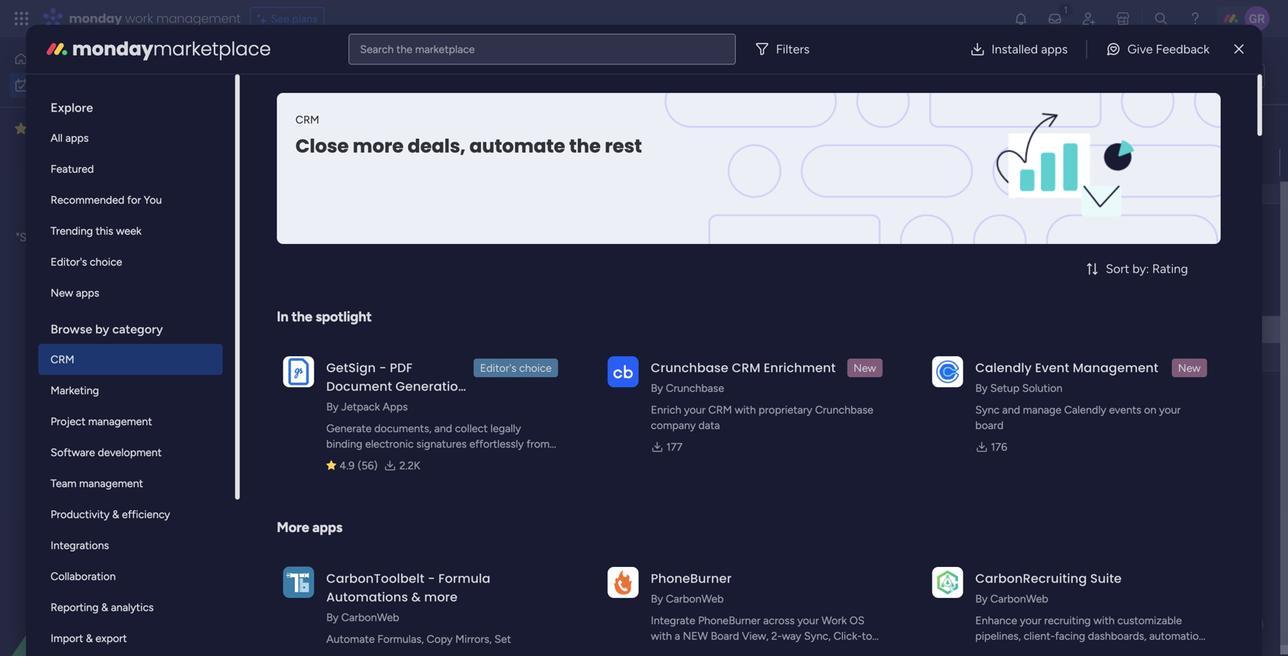 Task type: locate. For each thing, give the bounding box(es) containing it.
and inside integrate phoneburner across your work os with a new board view, 2-way sync, click-to- dial, and custom automations.
[[673, 645, 691, 656]]

a down integrate
[[675, 630, 680, 643]]

0 vertical spatial board
[[842, 124, 870, 137]]

explore
[[51, 100, 93, 115]]

and down 'setup'
[[1003, 403, 1021, 417]]

your down binding
[[326, 453, 348, 466]]

1 horizontal spatial with
[[735, 403, 756, 417]]

apps inside button
[[1041, 42, 1068, 57]]

apps down access
[[76, 286, 99, 299]]

carbonweb up integrate
[[666, 592, 724, 606]]

management up the productivity & efficiency on the bottom left of the page
[[79, 477, 143, 490]]

app logo image for sync and manage calendly events on your board
[[932, 356, 963, 387]]

more down formula
[[424, 589, 458, 606]]

boards down signatures
[[416, 453, 449, 466]]

by up enhance
[[976, 592, 988, 606]]

2 horizontal spatial the
[[569, 133, 601, 159]]

favorite
[[57, 213, 99, 227]]

app logo image for generate documents, and collect legally binding electronic signatures effortlessly from your monday.com boards
[[283, 356, 314, 387]]

items down binding
[[319, 463, 346, 476]]

monday marketplace
[[72, 36, 271, 62]]

1 vertical spatial week
[[292, 291, 328, 311]]

/ right today
[[308, 236, 315, 255]]

calendly left events at the bottom of the page
[[1065, 403, 1107, 417]]

project inside option
[[51, 415, 86, 428]]

+ add item down in
[[253, 351, 306, 364]]

apps
[[383, 400, 408, 413]]

calendly up 'setup'
[[976, 359, 1032, 377]]

carbonrecruiting
[[976, 570, 1087, 587]]

board down sync
[[976, 419, 1004, 432]]

- left formula
[[428, 570, 435, 587]]

1 vertical spatial +
[[253, 351, 259, 364]]

management for team management
[[79, 477, 143, 490]]

recommended
[[51, 193, 125, 207]]

0 vertical spatial crunchbase
[[651, 359, 729, 377]]

trending this week option
[[38, 215, 223, 246]]

see plans button
[[250, 7, 325, 30]]

required
[[407, 648, 451, 656]]

+
[[253, 184, 259, 197], [253, 351, 259, 364]]

management
[[824, 157, 888, 170], [1073, 359, 1159, 377]]

apps for more apps
[[312, 519, 343, 536]]

app logo image for enrich your crm with proprietary crunchbase company data
[[608, 356, 639, 387]]

(56)
[[358, 459, 378, 472]]

& inside carbontoolbelt - formula automations & more by carbonweb
[[412, 589, 421, 606]]

hide
[[469, 128, 492, 141]]

1 horizontal spatial work
[[822, 614, 847, 627]]

phoneburner up integrate
[[651, 570, 732, 587]]

with inside enhance your recruiting with customizable pipelines, client-facing dashboards, automation & more.
[[1094, 614, 1115, 627]]

0 horizontal spatial the
[[292, 308, 312, 325]]

dashboards,
[[1088, 630, 1147, 643]]

0 vertical spatial add
[[262, 184, 282, 197]]

0 horizontal spatial board
[[711, 630, 740, 643]]

0 horizontal spatial calendly
[[976, 359, 1032, 377]]

1 horizontal spatial 0
[[319, 240, 326, 253]]

effortlessly
[[470, 437, 524, 451]]

1 vertical spatial board
[[711, 630, 740, 643]]

your up client-
[[1020, 614, 1042, 627]]

apps right more
[[312, 519, 343, 536]]

1 vertical spatial monday
[[72, 36, 153, 62]]

by inside phoneburner by carbonweb
[[651, 592, 663, 606]]

1 vertical spatial project
[[51, 415, 86, 428]]

a left date at the bottom left
[[319, 515, 328, 534]]

software development option
[[38, 437, 223, 468]]

to-
[[862, 630, 877, 643]]

monday up home link
[[69, 10, 122, 27]]

+ add item down task 1
[[253, 184, 306, 197]]

marketing option
[[38, 375, 223, 406]]

& inside productivity & efficiency option
[[112, 508, 119, 521]]

proprietary
[[759, 403, 813, 417]]

your inside generate documents, and collect legally binding electronic signatures effortlessly from your monday.com boards
[[326, 453, 348, 466]]

apps for new apps
[[76, 286, 99, 299]]

0 vertical spatial boards
[[102, 213, 139, 227]]

with left proprietary
[[735, 403, 756, 417]]

editor's choice up "legally"
[[480, 361, 552, 375]]

2-
[[772, 630, 782, 643]]

your up sync,
[[798, 614, 819, 627]]

1 + add item from the top
[[253, 184, 306, 197]]

0 vertical spatial +
[[253, 184, 259, 197]]

project management link
[[784, 149, 928, 176]]

v2 overdue deadline image
[[1036, 155, 1048, 170]]

1 vertical spatial calendly
[[1065, 403, 1107, 417]]

by crunchbase
[[651, 382, 724, 395]]

enrich
[[651, 403, 682, 417]]

invite members image
[[1082, 11, 1097, 26]]

0 horizontal spatial editor's choice
[[51, 255, 122, 268]]

1 vertical spatial with
[[1094, 614, 1115, 627]]

electronic
[[365, 437, 414, 451]]

project management
[[51, 415, 152, 428]]

& left analytics
[[101, 601, 108, 614]]

0 up generate
[[346, 407, 353, 420]]

1 horizontal spatial a
[[675, 630, 680, 643]]

crm down browse
[[51, 353, 74, 366]]

0 vertical spatial editor's
[[51, 255, 87, 268]]

editor's down any
[[51, 255, 87, 268]]

0 vertical spatial week
[[116, 224, 142, 238]]

customize
[[579, 128, 632, 141]]

apps for all apps
[[65, 131, 89, 145]]

in the spotlight
[[277, 308, 372, 325]]

new inside button
[[234, 128, 257, 141]]

items inside next week / 0 items
[[355, 407, 382, 420]]

apps
[[1041, 42, 1068, 57], [65, 131, 89, 145], [76, 286, 99, 299], [312, 519, 343, 536]]

items up generate
[[355, 407, 382, 420]]

1 horizontal spatial project
[[787, 157, 821, 170]]

0 horizontal spatial choice
[[90, 255, 122, 268]]

0 horizontal spatial -
[[379, 359, 387, 377]]

0 vertical spatial calendly
[[976, 359, 1032, 377]]

project management option
[[38, 406, 223, 437]]

0 right today
[[319, 240, 326, 253]]

with inside "enrich your crm with proprietary crunchbase company data"
[[735, 403, 756, 417]]

1 vertical spatial it
[[117, 248, 125, 262]]

app logo image for enhance your recruiting with customizable pipelines, client-facing dashboards, automation & more.
[[932, 567, 963, 598]]

1 horizontal spatial boards
[[416, 453, 449, 466]]

crm up data
[[709, 403, 732, 417]]

apps down update feed icon
[[1041, 42, 1068, 57]]

0 horizontal spatial board
[[69, 231, 99, 244]]

your inside enhance your recruiting with customizable pipelines, client-facing dashboards, automation & more.
[[1020, 614, 1042, 627]]

board
[[842, 124, 870, 137], [711, 630, 740, 643]]

by inside carbonrecruiting suite by carbonweb
[[976, 592, 988, 606]]

2 + from the top
[[253, 351, 259, 364]]

enhance
[[976, 614, 1018, 627]]

0 horizontal spatial 1
[[275, 156, 279, 169]]

the left rest
[[569, 133, 601, 159]]

dapulse x slim image
[[1235, 40, 1244, 59]]

add down task 1
[[262, 184, 282, 197]]

with up 'dial,'
[[651, 630, 672, 643]]

home link
[[9, 46, 188, 71]]

0 vertical spatial choice
[[90, 255, 122, 268]]

0 items
[[310, 463, 346, 476]]

1 horizontal spatial board
[[842, 124, 870, 137]]

1 horizontal spatial carbonweb
[[666, 592, 724, 606]]

- inside carbontoolbelt - formula automations & more by carbonweb
[[428, 570, 435, 587]]

2 vertical spatial week
[[295, 403, 331, 423]]

phoneburner up view,
[[698, 614, 761, 627]]

1 vertical spatial + add item
[[253, 351, 306, 364]]

& up 'formulas,'
[[412, 589, 421, 606]]

installed apps button
[[958, 34, 1081, 65]]

board up custom at the right of the page
[[711, 630, 740, 643]]

by up sync
[[976, 382, 988, 395]]

0 vertical spatial management
[[156, 10, 241, 27]]

0 vertical spatial the
[[397, 43, 413, 56]]

calendly event management
[[976, 359, 1159, 377]]

1 right overdue
[[335, 128, 339, 141]]

editor's up "legally"
[[480, 361, 517, 375]]

- left the "pdf"
[[379, 359, 387, 377]]

columns,
[[454, 648, 499, 656]]

1 vertical spatial editor's
[[480, 361, 517, 375]]

it inside no favorite boards yet "star" any board so that you can easily access it later
[[117, 248, 125, 262]]

1 vertical spatial management
[[88, 415, 152, 428]]

0 vertical spatial work
[[270, 59, 332, 93]]

crm up 'close'
[[295, 113, 319, 126]]

by
[[651, 382, 663, 395], [976, 382, 988, 395], [326, 400, 339, 413], [651, 592, 663, 606], [976, 592, 988, 606], [326, 611, 339, 624]]

by jetpack apps
[[326, 400, 408, 413]]

and up generate
[[326, 396, 352, 414]]

solution
[[1023, 382, 1063, 395]]

0 vertical spatial + add item
[[253, 184, 306, 197]]

0 horizontal spatial carbonweb
[[341, 611, 399, 624]]

week right so
[[116, 224, 142, 238]]

list box
[[38, 87, 223, 656]]

browse by category
[[51, 322, 163, 337]]

with up dashboards,
[[1094, 614, 1115, 627]]

1 vertical spatial crunchbase
[[666, 382, 724, 395]]

without a date /
[[260, 515, 379, 534]]

project management
[[787, 157, 888, 170]]

group
[[690, 124, 720, 137]]

documents,
[[374, 422, 432, 435]]

monday marketplace image
[[44, 37, 69, 62]]

1 vertical spatial more
[[424, 589, 458, 606]]

your
[[684, 403, 706, 417], [1160, 403, 1181, 417], [326, 453, 348, 466], [798, 614, 819, 627], [1020, 614, 1042, 627]]

0 vertical spatial 0
[[319, 240, 326, 253]]

new
[[683, 630, 708, 643]]

1 horizontal spatial calendly
[[1065, 403, 1107, 417]]

hide done items
[[469, 128, 548, 141]]

& left export
[[86, 632, 93, 645]]

project for project management
[[51, 415, 86, 428]]

board up project management link
[[842, 124, 870, 137]]

0 vertical spatial with
[[735, 403, 756, 417]]

choice down so
[[90, 255, 122, 268]]

sort by: rating button
[[1058, 256, 1221, 281]]

getsign
[[326, 359, 376, 377]]

2 add from the top
[[262, 351, 282, 364]]

0 vertical spatial board
[[69, 231, 99, 244]]

working
[[1161, 156, 1201, 169]]

management up monday marketplace
[[156, 10, 241, 27]]

next
[[260, 403, 291, 423]]

my
[[229, 59, 264, 93]]

board inside sync and manage calendly events on your board
[[976, 419, 1004, 432]]

sync,
[[804, 630, 831, 643]]

& for efficiency
[[112, 508, 119, 521]]

/ right overdue
[[324, 124, 331, 144]]

1 horizontal spatial marketplace
[[415, 43, 475, 56]]

monday down work
[[72, 36, 153, 62]]

& left efficiency
[[112, 508, 119, 521]]

0
[[319, 240, 326, 253], [346, 407, 353, 420], [310, 463, 317, 476]]

phoneburner inside integrate phoneburner across your work os with a new board view, 2-way sync, click-to- dial, and custom automations.
[[698, 614, 761, 627]]

way
[[782, 630, 802, 643]]

0 vertical spatial -
[[379, 359, 387, 377]]

/ right in
[[332, 291, 339, 311]]

& inside reporting & analytics option
[[101, 601, 108, 614]]

choice up "legally"
[[519, 361, 552, 375]]

1 vertical spatial 1
[[275, 156, 279, 169]]

1 horizontal spatial 1
[[335, 128, 339, 141]]

on right events at the bottom of the page
[[1145, 403, 1157, 417]]

1 horizontal spatial more
[[424, 589, 458, 606]]

choice
[[90, 255, 122, 268], [519, 361, 552, 375]]

1 horizontal spatial board
[[976, 419, 1004, 432]]

2 vertical spatial with
[[651, 630, 672, 643]]

deals,
[[408, 133, 466, 159]]

week inside option
[[116, 224, 142, 238]]

1 horizontal spatial -
[[428, 570, 435, 587]]

customizable
[[1118, 614, 1182, 627]]

and up signatures
[[434, 422, 452, 435]]

new inside option
[[51, 286, 73, 299]]

0 horizontal spatial more
[[353, 133, 404, 159]]

work up click-
[[822, 614, 847, 627]]

1 horizontal spatial editor's
[[480, 361, 517, 375]]

0 horizontal spatial boards
[[102, 213, 139, 227]]

greg robinson image
[[1245, 6, 1270, 31]]

1 vertical spatial on
[[1145, 403, 1157, 417]]

customize button
[[555, 122, 638, 147]]

management inside option
[[88, 415, 152, 428]]

None search field
[[294, 122, 435, 147]]

2 vertical spatial the
[[292, 308, 312, 325]]

1 vertical spatial 0
[[346, 407, 353, 420]]

& inside enhance your recruiting with customizable pipelines, client-facing dashboards, automation & more.
[[976, 645, 983, 656]]

on right 'working'
[[1204, 156, 1216, 169]]

1 vertical spatial the
[[569, 133, 601, 159]]

2 horizontal spatial with
[[1094, 614, 1115, 627]]

0 horizontal spatial with
[[651, 630, 672, 643]]

management for project management
[[88, 415, 152, 428]]

crm inside crm close more deals, automate the rest
[[295, 113, 319, 126]]

1 right task
[[275, 156, 279, 169]]

team management
[[51, 477, 143, 490]]

enhance your recruiting with customizable pipelines, client-facing dashboards, automation & more.
[[976, 614, 1205, 656]]

1 vertical spatial boards
[[416, 453, 449, 466]]

getsign - pdf document generation and esign collection
[[326, 359, 466, 414]]

sort
[[1106, 262, 1130, 276]]

by up automate
[[326, 611, 339, 624]]

1 vertical spatial add
[[262, 351, 282, 364]]

1 vertical spatial choice
[[519, 361, 552, 375]]

automate
[[326, 633, 375, 646]]

/
[[324, 124, 331, 144], [308, 236, 315, 255], [332, 291, 339, 311], [335, 403, 342, 423], [368, 515, 376, 534]]

2 vertical spatial 0
[[310, 463, 317, 476]]

2 vertical spatial management
[[79, 477, 143, 490]]

2 horizontal spatial carbonweb
[[991, 592, 1049, 606]]

item right overdue
[[342, 128, 364, 141]]

crm
[[295, 113, 319, 126], [51, 353, 74, 366], [732, 359, 761, 377], [709, 403, 732, 417]]

board down favorite
[[69, 231, 99, 244]]

people
[[968, 124, 1001, 137]]

productivity & efficiency option
[[38, 499, 223, 530]]

0 vertical spatial editor's choice
[[51, 255, 122, 268]]

boards up that
[[102, 213, 139, 227]]

more
[[277, 519, 309, 536]]

recruiting
[[1045, 614, 1091, 627]]

more inside carbontoolbelt - formula automations & more by carbonweb
[[424, 589, 458, 606]]

1 horizontal spatial on
[[1204, 156, 1216, 169]]

app logo image
[[283, 356, 314, 387], [608, 356, 639, 387], [932, 356, 963, 387], [283, 567, 314, 598], [608, 567, 639, 598], [932, 567, 963, 598]]

the right search
[[397, 43, 413, 56]]

your up data
[[684, 403, 706, 417]]

management inside option
[[79, 477, 143, 490]]

editor's choice down trending this week
[[51, 255, 122, 268]]

by:
[[1133, 262, 1150, 276]]

marketplace down monday work management
[[153, 36, 271, 62]]

the for spotlight
[[292, 308, 312, 325]]

1 vertical spatial phoneburner
[[698, 614, 761, 627]]

home
[[34, 52, 64, 65]]

0 horizontal spatial editor's
[[51, 255, 87, 268]]

by up integrate
[[651, 592, 663, 606]]

browse by category heading
[[38, 308, 223, 344]]

marketplace right search
[[415, 43, 475, 56]]

all
[[51, 131, 63, 145]]

and inside getsign - pdf document generation and esign collection
[[326, 396, 352, 414]]

management up development
[[88, 415, 152, 428]]

carbontoolbelt
[[326, 570, 425, 587]]

1 vertical spatial a
[[675, 630, 680, 643]]

0 horizontal spatial it
[[117, 248, 125, 262]]

week right in
[[292, 291, 328, 311]]

monday for monday work management
[[69, 10, 122, 27]]

enrich your crm with proprietary crunchbase company data
[[651, 403, 874, 432]]

0 vertical spatial a
[[319, 515, 328, 534]]

item down in
[[285, 351, 306, 364]]

add down in
[[262, 351, 282, 364]]

2 horizontal spatial 0
[[346, 407, 353, 420]]

& left more.
[[976, 645, 983, 656]]

and down new
[[673, 645, 691, 656]]

and inside sync and manage calendly events on your board
[[1003, 403, 1021, 417]]

0 horizontal spatial a
[[319, 515, 328, 534]]

with inside integrate phoneburner across your work os with a new board view, 2-way sync, click-to- dial, and custom automations.
[[651, 630, 672, 643]]

1 horizontal spatial the
[[397, 43, 413, 56]]

176
[[991, 441, 1008, 454]]

0 horizontal spatial management
[[824, 157, 888, 170]]

it right 'working'
[[1219, 156, 1225, 169]]

the right in
[[292, 308, 312, 325]]

collection
[[393, 396, 457, 414]]

crunchbase up enrich
[[666, 382, 724, 395]]

apps right all
[[65, 131, 89, 145]]

0 vertical spatial monday
[[69, 10, 122, 27]]

more left search image
[[353, 133, 404, 159]]

2 vertical spatial crunchbase
[[815, 403, 874, 417]]

your right events at the bottom of the page
[[1160, 403, 1181, 417]]

work right my
[[270, 59, 332, 93]]

select product image
[[14, 11, 29, 26]]

1 vertical spatial -
[[428, 570, 435, 587]]

crm inside "enrich your crm with proprietary crunchbase company data"
[[709, 403, 732, 417]]

2 + add item from the top
[[253, 351, 306, 364]]

any
[[47, 231, 66, 244]]

banner logo image
[[920, 93, 1202, 244]]

do
[[1229, 69, 1242, 83]]

it left the later
[[117, 248, 125, 262]]

crm inside option
[[51, 353, 74, 366]]

item up task 1
[[259, 128, 281, 141]]

0 horizontal spatial project
[[51, 415, 86, 428]]

new apps option
[[38, 277, 223, 308]]

& inside import & export option
[[86, 632, 93, 645]]

items right today
[[328, 240, 355, 253]]

items right done
[[522, 128, 548, 141]]

0 vertical spatial more
[[353, 133, 404, 159]]

crunchbase up by crunchbase
[[651, 359, 729, 377]]

1 inside overdue / 1 item
[[335, 128, 339, 141]]

phoneburner by carbonweb
[[651, 570, 732, 606]]

editor's choice option
[[38, 246, 223, 277]]

crunchbase right proprietary
[[815, 403, 874, 417]]

1 vertical spatial work
[[822, 614, 847, 627]]

1 vertical spatial management
[[1073, 359, 1159, 377]]

carbonweb down automations at the left bottom of the page
[[341, 611, 399, 624]]

- inside getsign - pdf document generation and esign collection
[[379, 359, 387, 377]]

0 left '4.9'
[[310, 463, 317, 476]]

0 horizontal spatial on
[[1145, 403, 1157, 417]]

lottie animation element
[[0, 500, 198, 656]]

work inside integrate phoneburner across your work os with a new board view, 2-way sync, click-to- dial, and custom automations.
[[822, 614, 847, 627]]

carbonweb down carbonrecruiting
[[991, 592, 1049, 606]]

0 vertical spatial on
[[1204, 156, 1216, 169]]

0 vertical spatial project
[[787, 157, 821, 170]]

the
[[397, 43, 413, 56], [569, 133, 601, 159], [292, 308, 312, 325]]

0 vertical spatial it
[[1219, 156, 1225, 169]]

give feedback button
[[1094, 34, 1223, 65]]

week right next at left bottom
[[295, 403, 331, 423]]

/ up binding
[[335, 403, 342, 423]]

favorites button
[[11, 115, 151, 142]]



Task type: describe. For each thing, give the bounding box(es) containing it.
and inside generate documents, and collect legally binding electronic signatures effortlessly from your monday.com boards
[[434, 422, 452, 435]]

formulas,
[[378, 633, 424, 646]]

crunchbase inside "enrich your crm with proprietary crunchbase company data"
[[815, 403, 874, 417]]

jan 23
[[1070, 156, 1099, 169]]

filters
[[776, 42, 810, 57]]

today / 0 items
[[260, 236, 355, 255]]

app logo image for automate formulas, copy mirrors, set recurring tasks, required columns, aut
[[283, 567, 314, 598]]

crm option
[[38, 344, 223, 375]]

item down 'close'
[[285, 184, 306, 197]]

automation
[[1150, 630, 1205, 643]]

1 add from the top
[[262, 184, 282, 197]]

search everything image
[[1154, 11, 1169, 26]]

software
[[51, 446, 95, 459]]

item inside overdue / 1 item
[[342, 128, 364, 141]]

crunchbase crm enrichment
[[651, 359, 836, 377]]

on inside sync and manage calendly events on your board
[[1145, 403, 1157, 417]]

productivity & efficiency
[[51, 508, 170, 521]]

date
[[332, 515, 365, 534]]

set
[[495, 633, 511, 646]]

this week /
[[260, 291, 343, 311]]

yet
[[141, 213, 159, 227]]

your inside sync and manage calendly events on your board
[[1160, 403, 1181, 417]]

access
[[79, 248, 115, 262]]

search the marketplace
[[360, 43, 475, 56]]

task
[[251, 156, 272, 169]]

help image
[[1188, 11, 1203, 26]]

new apps
[[51, 286, 99, 299]]

app logo image for integrate phoneburner across your work os with a new board view, 2-way sync, click-to- dial, and custom automations.
[[608, 567, 639, 598]]

no favorite boards yet "star" any board so that you can easily access it later
[[16, 213, 182, 262]]

your inside "enrich your crm with proprietary crunchbase company data"
[[684, 403, 706, 417]]

1 horizontal spatial choice
[[519, 361, 552, 375]]

plans
[[292, 12, 318, 25]]

board inside integrate phoneburner across your work os with a new board view, 2-way sync, click-to- dial, and custom automations.
[[711, 630, 740, 643]]

new item button
[[228, 122, 287, 147]]

generate documents, and collect legally binding electronic signatures effortlessly from your monday.com boards
[[326, 422, 550, 466]]

editor's choice inside "option"
[[51, 255, 122, 268]]

apps for installed apps
[[1041, 42, 1068, 57]]

by inside carbontoolbelt - formula automations & more by carbonweb
[[326, 611, 339, 624]]

notifications image
[[1014, 11, 1029, 26]]

your inside integrate phoneburner across your work os with a new board view, 2-way sync, click-to- dial, and custom automations.
[[798, 614, 819, 627]]

editor's inside "option"
[[51, 255, 87, 268]]

1 image
[[1059, 1, 1073, 18]]

"star"
[[16, 231, 45, 244]]

manage
[[1023, 403, 1062, 417]]

search image
[[416, 129, 428, 141]]

& for analytics
[[101, 601, 108, 614]]

give
[[1128, 42, 1153, 57]]

4.9
[[340, 459, 355, 472]]

monday marketplace image
[[1116, 11, 1131, 26]]

for
[[127, 193, 141, 207]]

recommended for you option
[[38, 184, 223, 215]]

later
[[127, 248, 151, 262]]

reporting & analytics option
[[38, 592, 223, 623]]

to do list button
[[1186, 64, 1265, 88]]

1 horizontal spatial management
[[1073, 359, 1159, 377]]

the inside crm close more deals, automate the rest
[[569, 133, 601, 159]]

generate
[[326, 422, 372, 435]]

0 horizontal spatial work
[[270, 59, 332, 93]]

trending this week
[[51, 224, 142, 238]]

all apps option
[[38, 122, 223, 153]]

project for project management
[[787, 157, 821, 170]]

import & export
[[51, 632, 127, 645]]

carbonweb inside phoneburner by carbonweb
[[666, 592, 724, 606]]

import
[[51, 632, 83, 645]]

& for export
[[86, 632, 93, 645]]

0 horizontal spatial 0
[[310, 463, 317, 476]]

calendly inside sync and manage calendly events on your board
[[1065, 403, 1107, 417]]

4.9 (56)
[[340, 459, 378, 472]]

integrate
[[651, 614, 696, 627]]

trending
[[51, 224, 93, 238]]

featured option
[[38, 153, 223, 184]]

carbonweb inside carbonrecruiting suite by carbonweb
[[991, 592, 1049, 606]]

the for marketplace
[[397, 43, 413, 56]]

analytics
[[111, 601, 154, 614]]

this
[[260, 291, 288, 311]]

/ right date at the bottom left
[[368, 515, 376, 534]]

featured
[[51, 162, 94, 176]]

task 1
[[251, 156, 279, 169]]

esign
[[355, 396, 390, 414]]

board inside no favorite boards yet "star" any board so that you can easily access it later
[[69, 231, 99, 244]]

home option
[[9, 46, 188, 71]]

integrate phoneburner across your work os with a new board view, 2-way sync, click-to- dial, and custom automations.
[[651, 614, 877, 656]]

by up generate
[[326, 400, 339, 413]]

across
[[764, 614, 795, 627]]

by up enrich
[[651, 382, 663, 395]]

you
[[141, 231, 160, 244]]

event
[[1036, 359, 1070, 377]]

- for carbontoolbelt
[[428, 570, 435, 587]]

list box containing explore
[[38, 87, 223, 656]]

- for getsign
[[379, 359, 387, 377]]

sync
[[976, 403, 1000, 417]]

team management option
[[38, 468, 223, 499]]

1 + from the top
[[253, 184, 259, 197]]

item inside button
[[259, 128, 281, 141]]

carbonweb inside carbontoolbelt - formula automations & more by carbonweb
[[341, 611, 399, 624]]

pdf
[[390, 359, 413, 377]]

monday.com
[[351, 453, 413, 466]]

easily
[[47, 248, 76, 262]]

signatures
[[417, 437, 467, 451]]

today
[[260, 236, 304, 255]]

so
[[102, 231, 114, 244]]

0 horizontal spatial marketplace
[[153, 36, 271, 62]]

done
[[494, 128, 519, 141]]

explore heading
[[38, 87, 223, 122]]

category
[[112, 322, 163, 337]]

software development
[[51, 446, 162, 459]]

suite
[[1091, 570, 1122, 587]]

integrations option
[[38, 530, 223, 561]]

legally
[[491, 422, 521, 435]]

import & export option
[[38, 623, 223, 654]]

close
[[295, 133, 349, 159]]

more inside crm close more deals, automate the rest
[[353, 133, 404, 159]]

0 vertical spatial phoneburner
[[651, 570, 732, 587]]

you
[[144, 193, 162, 207]]

week for this
[[292, 291, 328, 311]]

collaboration option
[[38, 561, 223, 592]]

facing
[[1055, 630, 1086, 643]]

setup
[[991, 382, 1020, 395]]

choice inside editor's choice "option"
[[90, 255, 122, 268]]

productivity
[[51, 508, 110, 521]]

with for customizable
[[1094, 614, 1115, 627]]

team
[[51, 477, 77, 490]]

boards inside no favorite boards yet "star" any board so that you can easily access it later
[[102, 213, 139, 227]]

export
[[96, 632, 127, 645]]

crm up "enrich your crm with proprietary crunchbase company data"
[[732, 359, 761, 377]]

installed apps
[[992, 42, 1068, 57]]

search
[[360, 43, 394, 56]]

filters button
[[748, 34, 822, 65]]

company
[[651, 419, 696, 432]]

data
[[699, 419, 720, 432]]

spotlight
[[316, 308, 372, 325]]

week for next
[[295, 403, 331, 423]]

lottie animation image
[[0, 500, 198, 656]]

v2 star 2 image
[[15, 119, 27, 138]]

0 vertical spatial management
[[824, 157, 888, 170]]

see plans
[[271, 12, 318, 25]]

update feed image
[[1048, 11, 1063, 26]]

click-
[[834, 630, 862, 643]]

1 horizontal spatial it
[[1219, 156, 1225, 169]]

boards inside generate documents, and collect legally binding electronic signatures effortlessly from your monday.com boards
[[416, 453, 449, 466]]

a inside integrate phoneburner across your work os with a new board view, 2-way sync, click-to- dial, and custom automations.
[[675, 630, 680, 643]]

items inside today / 0 items
[[328, 240, 355, 253]]

0 inside today / 0 items
[[319, 240, 326, 253]]

efficiency
[[122, 508, 170, 521]]

with for proprietary
[[735, 403, 756, 417]]

Filter dashboard by text search field
[[294, 122, 435, 147]]

document
[[326, 378, 392, 395]]

more.
[[985, 645, 1013, 656]]

monday for monday marketplace
[[72, 36, 153, 62]]

all apps
[[51, 131, 89, 145]]

enrichment
[[764, 359, 836, 377]]

0 inside next week / 0 items
[[346, 407, 353, 420]]

rating
[[1153, 262, 1189, 276]]

jan
[[1070, 156, 1086, 169]]

tasks,
[[376, 648, 405, 656]]

1 horizontal spatial editor's choice
[[480, 361, 552, 375]]

177
[[667, 441, 683, 454]]

view,
[[742, 630, 769, 643]]

pipelines,
[[976, 630, 1021, 643]]

carbontoolbelt - formula automations & more by carbonweb
[[326, 570, 491, 624]]

sort by: rating
[[1106, 262, 1189, 276]]



Task type: vqa. For each thing, say whether or not it's contained in the screenshot.


